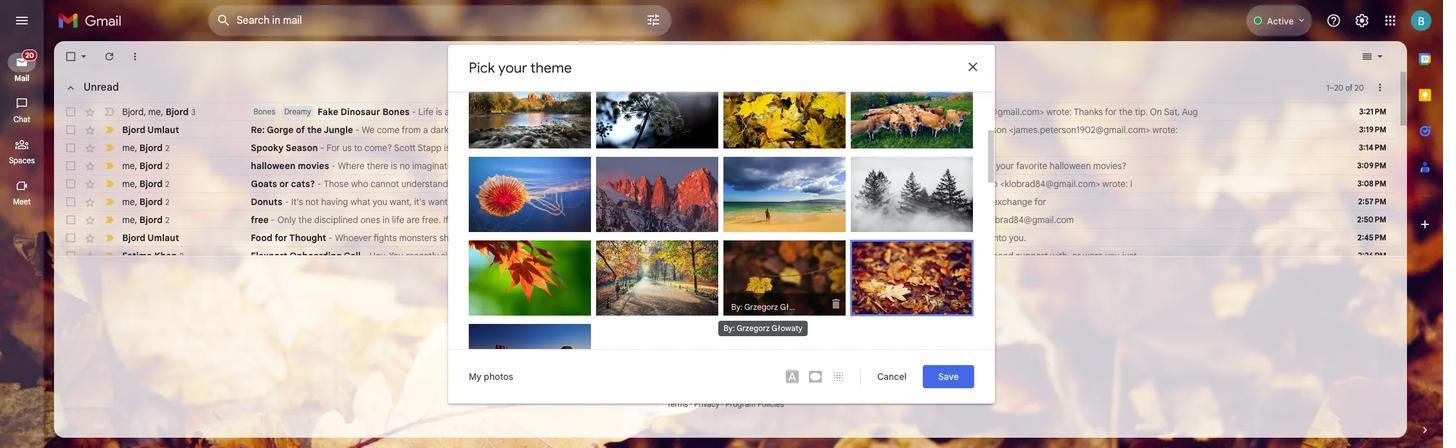 Task type: describe. For each thing, give the bounding box(es) containing it.
by: down account,
[[604, 305, 615, 315]]

- right free
[[271, 214, 275, 226]]

to right slave
[[605, 214, 613, 226]]

1 horizontal spatial 12,
[[670, 160, 681, 172]]

halloween movies - where there is no imagination there is no horror. arthur conan doyle on tue, sep 12, 2023 at 2:50 pm brad klo <klobrad84@gmail.com> wrote: hey guys what are your favorite halloween movies?
[[251, 160, 1127, 172]]

sep up can
[[866, 178, 882, 190]]

search in mail image
[[212, 9, 235, 32]]

sep up horror.
[[526, 142, 542, 154]]

pm right 1:58
[[926, 214, 939, 226]]

0 horizontal spatial abyss,
[[451, 124, 477, 136]]

0.13
[[669, 347, 686, 358]]

those
[[324, 178, 349, 190]]

my photos
[[469, 371, 513, 382]]

2023 right 11,
[[869, 124, 890, 136]]

, for free
[[135, 214, 137, 225]]

what right clarify
[[753, 250, 773, 262]]

<klobrad84@gmail.com
[[979, 214, 1074, 226]]

1 vertical spatial wed,
[[822, 214, 842, 226]]

goats
[[251, 178, 277, 190]]

at left 12:36
[[622, 196, 630, 208]]

to left it
[[486, 232, 494, 244]]

2 for goats
[[165, 179, 169, 189]]

0 horizontal spatial hey
[[837, 196, 853, 208]]

klo down luminous
[[645, 142, 658, 154]]

mail, 20 unread messages image
[[21, 53, 36, 65]]

no
[[664, 289, 677, 302]]

disciplined
[[314, 214, 358, 226]]

by: down no conversations selected
[[731, 311, 743, 322]]

0 vertical spatial 12,
[[544, 142, 555, 154]]

recently
[[406, 250, 439, 262]]

selected
[[747, 289, 787, 302]]

tue, up can
[[847, 178, 864, 190]]

by: inside by: grzegorz głowaty tooltip
[[723, 323, 735, 333]]

umlaut for food for thought - whoever fights monsters should see to it that in the process he does not become a monster. and if you gaze long enough into an abyss, the abyss will gaze back into you.
[[148, 232, 179, 244]]

not important switch
[[103, 105, 116, 118]]

mirror
[[452, 106, 477, 118]]

1 vertical spatial not
[[305, 196, 319, 208]]

2 inside fatima khan 2
[[179, 251, 184, 261]]

minutes
[[747, 374, 775, 383]]

fake dinosaur bones - life is a mirror and will reflect back to the thinker what he thinks into it. ernest holmes on tue, aug 29, 2023 at 11:40 am brad klo <klobrad84@gmail.com> wrote: thanks for the tip. on sat, aug
[[318, 106, 1198, 118]]

10:24
[[903, 124, 924, 136]]

program policies link
[[726, 399, 784, 409]]

on up enough
[[808, 214, 820, 226]]

how
[[450, 178, 467, 190]]

2 dark from the left
[[528, 124, 546, 136]]

at left 10:24
[[892, 124, 900, 136]]

grzegorz up cancel
[[873, 312, 907, 323]]

unread
[[84, 81, 119, 94]]

by: grzegorz głowaty down kazantzakis
[[731, 146, 811, 157]]

2:50 pm
[[1357, 215, 1387, 224]]

pick your theme
[[469, 59, 572, 76]]

pick your theme heading
[[469, 59, 572, 76]]

1 vertical spatial i
[[872, 196, 875, 208]]

portal
[[579, 250, 603, 262]]

1 horizontal spatial am
[[926, 124, 940, 136]]

conan
[[565, 160, 592, 172]]

guys
[[937, 160, 956, 172]]

2:26 pm
[[1358, 251, 1387, 260]]

mike
[[872, 230, 889, 240]]

at left the 11:40 in the top of the page
[[859, 106, 867, 118]]

głowaty inside by: grzegorz głowaty tooltip
[[772, 323, 803, 333]]

2 row from the top
[[54, 121, 1397, 139]]

2 halloween from the left
[[1050, 160, 1091, 172]]

<klobrad84@gmail.com> down "re: gorge of the jungle - we come from a dark abyss, we end in a dark abyss, and we call the luminous interval life. nikos kazantzakis on mon, sep 11, 2023 at 10:24 am james peterson <james.peterson1902@gmail.com> wrote:"
[[660, 142, 760, 154]]

to down and
[[715, 250, 723, 262]]

you right the if
[[740, 232, 755, 244]]

- left where
[[331, 160, 336, 172]]

terms link
[[667, 399, 688, 409]]

0 horizontal spatial there
[[367, 160, 389, 172]]

1 horizontal spatial back
[[969, 232, 989, 244]]

privacy link
[[694, 399, 720, 409]]

who
[[351, 178, 368, 190]]

a left mirror
[[445, 106, 450, 118]]

us
[[342, 142, 352, 154]]

2 20 from the left
[[1355, 83, 1364, 92]]

a down free - only the disciplined ones in life are free. if you are undisciplined, you are a slave to your moods and your passions. eliud kipchoge on wed, sep 13, 2023 at 1:58 pm brad klo <klobrad84@gmail.com
[[669, 232, 674, 244]]

brad up 'friedrich'
[[752, 160, 771, 172]]

grzegorz down kazantzakis
[[744, 146, 778, 157]]

free - only the disciplined ones in life are free. if you are undisciplined, you are a slave to your moods and your passions. eliud kipchoge on wed, sep 13, 2023 at 1:58 pm brad klo <klobrad84@gmail.com
[[251, 214, 1074, 226]]

moods
[[636, 214, 664, 226]]

2 vertical spatial by: romain guy
[[477, 314, 534, 324]]

advanced search options image
[[641, 7, 666, 33]]

used
[[738, 347, 758, 358]]

you
[[389, 250, 403, 262]]

you?
[[472, 142, 491, 154]]

, for goats or cats?
[[135, 178, 137, 189]]

save
[[938, 371, 959, 382]]

on right tip.
[[1150, 106, 1162, 118]]

pm right 1:38
[[608, 142, 621, 154]]

come
[[377, 124, 400, 136]]

re: gorge of the jungle - we come from a dark abyss, we end in a dark abyss, and we call the luminous interval life. nikos kazantzakis on mon, sep 11, 2023 at 10:24 am james peterson <james.peterson1902@gmail.com> wrote:
[[251, 124, 1178, 136]]

free
[[251, 214, 269, 226]]

głowaty down particular
[[909, 312, 940, 323]]

0 horizontal spatial he
[[583, 232, 593, 244]]

wrote: down movies?
[[1103, 178, 1128, 190]]

fake
[[318, 106, 338, 118]]

theme
[[530, 59, 572, 76]]

klo down readings
[[963, 214, 976, 226]]

- left we
[[355, 124, 360, 136]]

0 vertical spatial not
[[613, 178, 627, 190]]

account,
[[605, 250, 641, 262]]

food
[[251, 232, 272, 244]]

bullock
[[637, 146, 664, 157]]

1 gb from the left
[[688, 347, 700, 358]]

luminous
[[640, 124, 677, 136]]

for.
[[846, 250, 859, 262]]

by: up 2:50 at top
[[731, 146, 743, 157]]

2 just from the left
[[1122, 250, 1137, 262]]

2 aug from the left
[[1182, 106, 1198, 118]]

favorite
[[1016, 160, 1047, 172]]

2023 up goats or cats? - those who cannot understand how to put their thoughts on ice should not enter into the heat of debate. friedrich nietzsche on tue, sep 12, 2023 at 4:19 pm brad klo <klobrad84@gmail.com> wrote: i
[[683, 160, 703, 172]]

kipchoge
[[767, 214, 806, 226]]

food for thought - whoever fights monsters should see to it that in the process he does not become a monster. and if you gaze long enough into an abyss, the abyss will gaze back into you.
[[251, 232, 1026, 244]]

grzegorz inside tooltip
[[737, 323, 770, 333]]

for up <klobrad84@gmail.com
[[1035, 196, 1046, 208]]

goats or cats? - those who cannot understand how to put their thoughts on ice should not enter into the heat of debate. friedrich nietzsche on tue, sep 12, 2023 at 4:19 pm brad klo <klobrad84@gmail.com> wrote: i
[[251, 178, 1132, 190]]

the left heat
[[670, 178, 684, 190]]

some
[[899, 196, 921, 208]]

thinks
[[655, 106, 679, 118]]

onboarding
[[290, 250, 342, 262]]

it's
[[291, 196, 303, 208]]

greg
[[617, 146, 635, 157]]

ernest
[[709, 106, 735, 118]]

holmes
[[738, 106, 768, 118]]

are up the "see"
[[468, 214, 481, 226]]

doyle
[[594, 160, 617, 172]]

2 · from the left
[[722, 399, 724, 409]]

the right mike
[[891, 232, 904, 244]]

hey,
[[369, 250, 387, 262]]

2 horizontal spatial abyss,
[[862, 232, 888, 244]]

2 important mainly because it was sent directly to you. switch from the top
[[103, 141, 116, 154]]

3:09 pm
[[1357, 161, 1387, 170]]

1 20 from the left
[[1334, 83, 1344, 92]]

me , bjord 2 for goats
[[122, 178, 169, 189]]

brad down readings
[[942, 214, 961, 226]]

follow link to manage storage image
[[763, 346, 776, 359]]

grzegorz down selected
[[744, 311, 778, 322]]

process
[[548, 232, 581, 244]]

1 horizontal spatial hey
[[919, 160, 934, 172]]

important according to google magic. switch for flexport onboarding call
[[103, 250, 116, 262]]

2:45 pm
[[1357, 233, 1387, 242]]

last account activity: 38 minutes ago
[[660, 374, 790, 383]]

1 · from the left
[[690, 399, 692, 409]]

important mainly because it was sent directly to you. switch for re: gorge of the jungle - we come from a dark abyss, we end in a dark abyss, and we call the luminous interval life. nikos kazantzakis on mon, sep 11, 2023 at 10:24 am james peterson <james.peterson1902@gmail.com> wrote:
[[103, 123, 116, 136]]

1 vertical spatial romain
[[745, 230, 772, 240]]

what right the guys on the right of page
[[958, 160, 978, 172]]

1 vertical spatial should
[[439, 232, 467, 244]]

0 vertical spatial he
[[642, 106, 653, 118]]

2023 up conan
[[557, 142, 578, 154]]

slave
[[582, 214, 603, 226]]

your inside pick your theme "alert dialog"
[[498, 59, 527, 76]]

only
[[277, 214, 296, 226]]

3:14 pm
[[1359, 143, 1387, 152]]

by: grzegorz głowaty inside tooltip
[[723, 323, 803, 333]]

4 row from the top
[[54, 157, 1397, 175]]

me for donuts - it's not having what you want, it's wanting what you've got. on wed, sep 13, 2023 at 12:36 pm brad klo <klobrad84@gmail.com> wrote: hey can i have some palm readings in exchange for
[[122, 196, 135, 207]]

by: up put
[[477, 146, 488, 157]]

<klobrad84@gmail.com> up peterson
[[944, 106, 1044, 118]]

and right moods at the left
[[666, 214, 682, 226]]

wanted
[[683, 250, 713, 262]]

navigation containing mail
[[0, 41, 45, 448]]

into left 'an'
[[832, 232, 848, 244]]

sep down bullock
[[652, 160, 668, 172]]

by: mike cleron option
[[851, 157, 973, 241]]

1 horizontal spatial 13,
[[863, 214, 873, 226]]

wrote: down yarbrough
[[891, 160, 916, 172]]

terms · privacy · program policies
[[667, 399, 784, 409]]

is right stapp
[[444, 142, 450, 154]]

12:36
[[632, 196, 653, 208]]

1 halloween from the left
[[251, 160, 296, 172]]

🎃 image
[[855, 143, 866, 154]]

2 gaze from the left
[[947, 232, 967, 244]]

by: up my
[[477, 314, 488, 324]]

at left 2:50 at top
[[705, 160, 714, 172]]

readings
[[946, 196, 981, 208]]

0 vertical spatial wed,
[[546, 196, 566, 208]]

and up - for us to come? scott stapp is that you? on tue, sep 12, 2023 at 1:38 pm brad klo <klobrad84@gmail.com> wrote: are you ready??
[[577, 124, 592, 136]]

0 vertical spatial or
[[279, 178, 289, 190]]

sep down the ice
[[568, 196, 584, 208]]

of right heat
[[707, 178, 716, 190]]

2 gb from the left
[[724, 347, 736, 358]]

2 vertical spatial not
[[618, 232, 632, 244]]

season
[[286, 142, 318, 154]]

bjord umlaut for food for thought
[[122, 232, 179, 244]]

- for us to come? scott stapp is that you? on tue, sep 12, 2023 at 1:38 pm brad klo <klobrad84@gmail.com> wrote: are you ready??
[[318, 142, 855, 154]]

klo up james
[[929, 106, 942, 118]]

into left it.
[[682, 106, 697, 118]]

me for halloween movies - where there is no imagination there is no horror. arthur conan doyle on tue, sep 12, 2023 at 2:50 pm brad klo <klobrad84@gmail.com> wrote: hey guys what are your favorite halloween movies?
[[122, 160, 135, 171]]

3:21 pm
[[1359, 107, 1387, 116]]

important according to google magic. switch for food for thought
[[103, 232, 116, 244]]

- left it's
[[285, 196, 289, 208]]

głowaty down kazantzakis
[[780, 146, 811, 157]]

2023 up slave
[[599, 196, 619, 208]]

on up kazantzakis
[[770, 106, 782, 118]]

at left 1:58
[[898, 214, 906, 226]]

for down only
[[275, 232, 287, 244]]

to left put
[[470, 178, 478, 190]]

row containing bjord
[[54, 103, 1397, 121]]

dreamy
[[284, 107, 311, 116]]

is up put
[[486, 160, 492, 172]]

0 vertical spatial by: romain guy
[[477, 146, 534, 157]]

long
[[779, 232, 797, 244]]

my
[[469, 371, 482, 382]]

with,
[[1050, 250, 1070, 262]]

11,
[[858, 124, 867, 136]]

your up 'by: zermatt2' on the left bottom of the page
[[616, 214, 634, 226]]

1 vertical spatial that
[[504, 232, 521, 244]]

the up season
[[307, 124, 322, 136]]

important mainly because it was sent directly to you. switch for donuts - it's not having what you want, it's wanting what you've got. on wed, sep 13, 2023 at 12:36 pm brad klo <klobrad84@gmail.com> wrote: hey can i have some palm readings in exchange for
[[103, 196, 116, 208]]

support
[[1016, 250, 1048, 262]]

- left life
[[412, 106, 416, 118]]

tue, down by: greg bullock
[[633, 160, 650, 172]]

umlaut for re: gorge of the jungle - we come from a dark abyss, we end in a dark abyss, and we call the luminous interval life. nikos kazantzakis on mon, sep 11, 2023 at 10:24 am james peterson <james.peterson1902@gmail.com> wrote:
[[148, 124, 179, 136]]

by: grzegorz głowaty tooltip
[[718, 314, 808, 343]]

pm right 2:50 at top
[[736, 160, 749, 172]]

2 horizontal spatial i
[[1130, 178, 1132, 190]]

1 were from the left
[[792, 250, 812, 262]]

you left 'need'
[[976, 250, 991, 262]]

- right cats?
[[317, 178, 321, 190]]

you down long
[[775, 250, 790, 262]]

in right end
[[511, 124, 518, 136]]

animals
[[477, 230, 505, 240]]

life.
[[712, 124, 726, 136]]



Task type: vqa. For each thing, say whether or not it's contained in the screenshot.


Task type: locate. For each thing, give the bounding box(es) containing it.
2 for free
[[165, 215, 169, 225]]

2 important according to google magic. switch from the top
[[103, 250, 116, 262]]

głowaty down selected
[[780, 311, 811, 322]]

on right nietzsche
[[833, 178, 845, 190]]

navigation
[[0, 41, 45, 448]]

1 horizontal spatial gb
[[724, 347, 736, 358]]

grzegorz up the used
[[737, 323, 770, 333]]

in down undisciplined,
[[523, 232, 530, 244]]

into right enter
[[653, 178, 668, 190]]

on right 'got.'
[[532, 196, 544, 208]]

on
[[770, 106, 782, 118], [1150, 106, 1162, 118], [804, 124, 816, 136], [493, 142, 505, 154], [619, 160, 631, 172], [833, 178, 845, 190], [532, 196, 544, 208], [808, 214, 820, 226]]

by: inside by: greg bullock 'option'
[[604, 146, 615, 157]]

1 no from the left
[[400, 160, 410, 172]]

klo down heat
[[692, 196, 705, 208]]

3
[[191, 107, 195, 117]]

row containing fatima khan
[[54, 247, 1397, 265]]

no up their
[[495, 160, 505, 172]]

1 important according to google magic. switch from the top
[[103, 232, 116, 244]]

0 vertical spatial romain
[[490, 146, 517, 157]]

2 horizontal spatial there
[[871, 250, 892, 262]]

spaces heading
[[0, 156, 44, 166]]

0 vertical spatial guy
[[519, 146, 534, 157]]

wanting
[[428, 196, 460, 208]]

0 horizontal spatial will
[[497, 106, 510, 118]]

abyss, right 'an'
[[862, 232, 888, 244]]

your up monster.
[[684, 214, 702, 226]]

1 row from the top
[[54, 103, 1397, 121]]

1 horizontal spatial or
[[1072, 250, 1081, 262]]

2 vertical spatial i
[[661, 250, 663, 262]]

or left cats?
[[279, 178, 289, 190]]

or
[[279, 178, 289, 190], [1072, 250, 1081, 262]]

at left 4:19
[[919, 178, 927, 190]]

thoughts
[[518, 178, 555, 190]]

brad down luminous
[[623, 142, 643, 154]]

1 horizontal spatial flexport
[[518, 250, 552, 262]]

5 row from the top
[[54, 175, 1397, 193]]

are right life
[[407, 214, 420, 226]]

8 row from the top
[[54, 229, 1397, 247]]

0 horizontal spatial back
[[541, 106, 561, 118]]

thought
[[289, 232, 326, 244]]

0 horizontal spatial or
[[279, 178, 289, 190]]

important mainly because it was sent directly to you. switch for halloween movies - where there is no imagination there is no horror. arthur conan doyle on tue, sep 12, 2023 at 2:50 pm brad klo <klobrad84@gmail.com> wrote: hey guys what are your favorite halloween movies?
[[103, 159, 116, 172]]

2023 right 29, on the right of page
[[836, 106, 857, 118]]

5 me , bjord 2 from the top
[[122, 214, 169, 225]]

by: romain guy option
[[469, 73, 591, 158], [723, 157, 846, 241], [469, 240, 591, 325]]

a right from
[[423, 124, 428, 136]]

row down passions.
[[54, 229, 1397, 247]]

meet heading
[[0, 197, 44, 207]]

1:58
[[908, 214, 924, 226]]

refresh image
[[103, 50, 116, 63]]

got.
[[513, 196, 529, 208]]

7 row from the top
[[54, 211, 1397, 229]]

spooky
[[251, 142, 284, 154]]

3 important mainly because it was sent directly to you. switch from the top
[[103, 159, 116, 172]]

1 horizontal spatial there
[[462, 160, 484, 172]]

, for spooky season
[[135, 142, 137, 153]]

arthur
[[537, 160, 563, 172]]

call
[[344, 250, 361, 262]]

terry
[[872, 146, 891, 157]]

brad
[[907, 106, 927, 118], [623, 142, 643, 154], [752, 160, 771, 172], [963, 178, 983, 190], [670, 196, 689, 208], [942, 214, 961, 226]]

and right mirror
[[479, 106, 494, 118]]

0 horizontal spatial ·
[[690, 399, 692, 409]]

1 vertical spatial by: romain guy
[[731, 230, 788, 240]]

gb right the 15
[[724, 347, 736, 358]]

are down peterson
[[980, 160, 994, 172]]

by: grzegorz głowaty down selected
[[731, 311, 811, 322]]

2
[[165, 143, 169, 153], [165, 161, 169, 171], [165, 179, 169, 189], [165, 197, 169, 207], [165, 215, 169, 225], [179, 251, 184, 261]]

0 horizontal spatial 13,
[[586, 196, 597, 208]]

2023 up some at right top
[[897, 178, 917, 190]]

heat
[[686, 178, 705, 190]]

2 vertical spatial guy
[[519, 314, 534, 324]]

by: up 0.13 gb of 15 gb used
[[723, 323, 735, 333]]

3 me , bjord 2 from the top
[[122, 178, 169, 189]]

no conversations selected
[[664, 289, 787, 302]]

1 vertical spatial 13,
[[863, 214, 873, 226]]

pm right 4:19
[[948, 178, 961, 190]]

1 horizontal spatial should
[[584, 178, 611, 190]]

2023 up by: mike cleron
[[875, 214, 896, 226]]

bones
[[382, 106, 410, 118], [253, 107, 275, 116]]

hey
[[919, 160, 934, 172], [837, 196, 853, 208]]

main content containing unread
[[54, 41, 1407, 448]]

0 horizontal spatial wed,
[[546, 196, 566, 208]]

0 horizontal spatial just
[[666, 250, 680, 262]]

1 vertical spatial will
[[932, 232, 945, 244]]

gaze
[[757, 232, 777, 244], [947, 232, 967, 244]]

unread button
[[58, 75, 124, 101]]

0 horizontal spatial gb
[[688, 347, 700, 358]]

0 horizontal spatial 20
[[1334, 83, 1344, 92]]

peterson
[[971, 124, 1007, 136]]

2 for donuts
[[165, 197, 169, 207]]

to left thinker
[[563, 106, 571, 118]]

0 horizontal spatial flexport
[[251, 250, 287, 262]]

0 horizontal spatial am
[[892, 106, 905, 118]]

0 horizontal spatial dark
[[431, 124, 449, 136]]

main content
[[54, 41, 1407, 448]]

1 horizontal spatial dark
[[528, 124, 546, 136]]

- down the "disciplined"
[[329, 232, 333, 244]]

he left does
[[583, 232, 593, 244]]

1 horizontal spatial were
[[1083, 250, 1103, 262]]

1 flexport from the left
[[251, 250, 287, 262]]

2 horizontal spatial 12,
[[884, 178, 894, 190]]

wed, down on
[[546, 196, 566, 208]]

meet
[[13, 197, 31, 206]]

2:57 pm
[[1358, 197, 1387, 206]]

0 horizontal spatial that
[[453, 142, 469, 154]]

by: inside by: terry yarbrough option
[[859, 146, 870, 157]]

chat heading
[[0, 114, 44, 125]]

want,
[[390, 196, 412, 208]]

donuts
[[251, 196, 282, 208]]

bones up come at left top
[[382, 106, 410, 118]]

movies?
[[1093, 160, 1127, 172]]

12,
[[544, 142, 555, 154], [670, 160, 681, 172], [884, 178, 894, 190]]

0 horizontal spatial no
[[400, 160, 410, 172]]

głowaty up follow link to manage storage icon
[[772, 323, 803, 333]]

6 important mainly because it was sent directly to you. switch from the top
[[103, 214, 116, 226]]

and down become on the left bottom of the page
[[643, 250, 659, 262]]

pm up free - only the disciplined ones in life are free. if you are undisciplined, you are a slave to your moods and your passions. eliud kipchoge on wed, sep 13, 2023 at 1:58 pm brad klo <klobrad84@gmail.com
[[655, 196, 668, 208]]

, for halloween movies
[[135, 160, 137, 171]]

6 row from the top
[[54, 193, 1397, 211]]

· right terms link
[[690, 399, 692, 409]]

0 vertical spatial umlaut
[[148, 124, 179, 136]]

dark up stapp
[[431, 124, 449, 136]]

of right "–"
[[1345, 83, 1353, 92]]

the left thinker
[[574, 106, 587, 118]]

up
[[471, 250, 481, 262]]

3:08 pm
[[1357, 179, 1387, 188]]

bones up re:
[[253, 107, 275, 116]]

1 vertical spatial hey
[[837, 196, 853, 208]]

by: zermatt2 option
[[596, 157, 718, 241]]

0 vertical spatial i
[[1130, 178, 1132, 190]]

your left favorite
[[996, 160, 1014, 172]]

0 vertical spatial hey
[[919, 160, 934, 172]]

0 vertical spatial important according to google magic. switch
[[103, 232, 116, 244]]

1 horizontal spatial he
[[642, 106, 653, 118]]

0 vertical spatial will
[[497, 106, 510, 118]]

umlaut
[[148, 124, 179, 136], [148, 232, 179, 244]]

1 vertical spatial or
[[1072, 250, 1081, 262]]

mail
[[14, 73, 29, 83]]

and
[[479, 106, 494, 118], [577, 124, 592, 136], [666, 214, 682, 226], [643, 250, 659, 262]]

at
[[859, 106, 867, 118], [892, 124, 900, 136], [580, 142, 588, 154], [705, 160, 714, 172], [919, 178, 927, 190], [622, 196, 630, 208], [898, 214, 906, 226]]

not up account,
[[618, 232, 632, 244]]

1 vertical spatial back
[[969, 232, 989, 244]]

2 no from the left
[[495, 160, 505, 172]]

2 me , bjord 2 from the top
[[122, 160, 169, 171]]

nietzsche
[[790, 178, 831, 190]]

1 vertical spatial am
[[926, 124, 940, 136]]

halloween down spooky
[[251, 160, 296, 172]]

toggle split pane mode image
[[1361, 50, 1374, 63]]

0 vertical spatial bjord umlaut
[[122, 124, 179, 136]]

policies
[[758, 399, 784, 409]]

0 horizontal spatial were
[[792, 250, 812, 262]]

· right privacy
[[722, 399, 724, 409]]

wed, up enough
[[822, 214, 842, 226]]

2:50
[[716, 160, 734, 172]]

4 important mainly because it was sent directly to you. switch from the top
[[103, 177, 116, 190]]

for right up
[[483, 250, 495, 262]]

row up 2:50 at top
[[54, 139, 1397, 157]]

umlaut up khan in the left bottom of the page
[[148, 232, 179, 244]]

me for free - only the disciplined ones in life are free. if you are undisciplined, you are a slave to your moods and your passions. eliud kipchoge on wed, sep 13, 2023 at 1:58 pm brad klo <klobrad84@gmail.com
[[122, 214, 135, 225]]

me for goats or cats? - those who cannot understand how to put their thoughts on ice should not enter into the heat of debate. friedrich nietzsche on tue, sep 12, 2023 at 4:19 pm brad klo <klobrad84@gmail.com> wrote: i
[[122, 178, 135, 189]]

row down ernest
[[54, 121, 1397, 139]]

their
[[496, 178, 515, 190]]

activity:
[[708, 374, 735, 383]]

aug right sat,
[[1182, 106, 1198, 118]]

me , bjord 2 for free
[[122, 214, 169, 225]]

program
[[726, 399, 756, 409]]

passions.
[[705, 214, 743, 226]]

1 important mainly because it was sent directly to you. switch from the top
[[103, 123, 116, 136]]

what down "who"
[[350, 196, 370, 208]]

5 important mainly because it was sent directly to you. switch from the top
[[103, 196, 116, 208]]

–
[[1329, 83, 1334, 92]]

1 horizontal spatial i
[[872, 196, 875, 208]]

1 vertical spatial 12,
[[670, 160, 681, 172]]

tab list
[[1407, 41, 1443, 402]]

your right 'pick'
[[498, 59, 527, 76]]

by:
[[477, 146, 488, 157], [604, 146, 615, 157], [731, 146, 743, 157], [859, 146, 870, 157], [604, 230, 615, 240], [731, 230, 743, 240], [859, 230, 870, 240], [604, 305, 615, 315], [731, 311, 743, 322], [860, 312, 871, 323], [477, 314, 488, 324], [723, 323, 735, 333]]

0 horizontal spatial halloween
[[251, 160, 296, 172]]

0 vertical spatial back
[[541, 106, 561, 118]]

1 dark from the left
[[431, 124, 449, 136]]

i
[[1130, 178, 1132, 190], [872, 196, 875, 208], [661, 250, 663, 262]]

debate.
[[718, 178, 749, 190]]

re:
[[251, 124, 265, 136]]

james
[[941, 124, 968, 136]]

guy
[[519, 146, 534, 157], [774, 230, 788, 240], [519, 314, 534, 324]]

1 bjord umlaut from the top
[[122, 124, 179, 136]]

important mainly because it was sent directly to you. switch for goats or cats? - those who cannot understand how to put their thoughts on ice should not enter into the heat of debate. friedrich nietzsche on tue, sep 12, 2023 at 4:19 pm brad klo <klobrad84@gmail.com> wrote: i
[[103, 177, 116, 190]]

on right you?
[[493, 142, 505, 154]]

2 for halloween
[[165, 161, 169, 171]]

głowaty
[[780, 146, 811, 157], [653, 305, 684, 315], [780, 311, 811, 322], [909, 312, 940, 323], [772, 323, 803, 333]]

0 horizontal spatial aug
[[803, 106, 819, 118]]

2 bjord umlaut from the top
[[122, 232, 179, 244]]

tue,
[[784, 106, 801, 118], [507, 142, 524, 154], [633, 160, 650, 172], [847, 178, 864, 190]]

privacy
[[694, 399, 720, 409]]

1 horizontal spatial will
[[932, 232, 945, 244]]

by: greg bullock option
[[596, 73, 718, 158]]

wrote: down sat,
[[1153, 124, 1178, 136]]

spooky season
[[251, 142, 318, 154]]

me , bjord 2 for donuts
[[122, 196, 169, 207]]

0 vertical spatial 13,
[[586, 196, 597, 208]]

put
[[480, 178, 494, 190]]

2 vertical spatial 12,
[[884, 178, 894, 190]]

0 horizontal spatial i
[[661, 250, 663, 262]]

2 vertical spatial romain
[[490, 314, 517, 324]]

service
[[944, 250, 973, 262]]

13, down can
[[863, 214, 873, 226]]

horror.
[[507, 160, 535, 172]]

1 horizontal spatial wed,
[[822, 214, 842, 226]]

not left enter
[[613, 178, 627, 190]]

<klobrad84@gmail.com> down favorite
[[1000, 178, 1100, 190]]

in
[[511, 124, 518, 136], [983, 196, 990, 208], [383, 214, 390, 226], [523, 232, 530, 244]]

<james.peterson1902@gmail.com>
[[1009, 124, 1150, 136]]

last
[[660, 374, 675, 383]]

animals option
[[469, 157, 591, 241]]

flexport down food
[[251, 250, 287, 262]]

we left end
[[479, 124, 491, 136]]

0 vertical spatial am
[[892, 106, 905, 118]]

does
[[596, 232, 616, 244]]

2 we from the left
[[594, 124, 606, 136]]

tue, up kazantzakis
[[784, 106, 801, 118]]

understand
[[401, 178, 448, 190]]

reflect
[[512, 106, 539, 118]]

an
[[850, 232, 860, 244]]

there
[[367, 160, 389, 172], [462, 160, 484, 172], [871, 250, 892, 262]]

by: grzegorz głowaty up cancel
[[860, 312, 940, 323]]

from
[[402, 124, 421, 136]]

2 umlaut from the top
[[148, 232, 179, 244]]

1 vertical spatial he
[[583, 232, 593, 244]]

wrote: down nietzsche
[[809, 196, 835, 208]]

2 were from the left
[[1083, 250, 1103, 262]]

0 horizontal spatial 12,
[[544, 142, 555, 154]]

1 horizontal spatial 20
[[1355, 83, 1364, 92]]

by: inside option
[[859, 230, 870, 240]]

1 horizontal spatial aug
[[1182, 106, 1198, 118]]

end
[[493, 124, 509, 136]]

you down mon,
[[806, 142, 821, 154]]

there down you?
[[462, 160, 484, 172]]

bjord umlaut for re: gorge of the jungle
[[122, 124, 179, 136]]

row up life.
[[54, 103, 1397, 121]]

should down "doyle"
[[584, 178, 611, 190]]

12, up arthur
[[544, 142, 555, 154]]

palm
[[923, 196, 943, 208]]

1 horizontal spatial just
[[1122, 250, 1137, 262]]

1 me , bjord 2 from the top
[[122, 142, 169, 153]]

0 horizontal spatial bones
[[253, 107, 275, 116]]

for right thanks
[[1105, 106, 1117, 118]]

3 row from the top
[[54, 139, 1397, 157]]

halloween
[[251, 160, 296, 172], [1050, 160, 1091, 172]]

are down kazantzakis
[[790, 142, 803, 154]]

life
[[418, 106, 434, 118]]

0 horizontal spatial gaze
[[757, 232, 777, 244]]

sep left 11,
[[840, 124, 856, 136]]

important according to google magic. switch
[[103, 232, 116, 244], [103, 250, 116, 262]]

cancel button
[[866, 365, 918, 388]]

abyss, up - for us to come? scott stapp is that you? on tue, sep 12, 2023 at 1:38 pm brad klo <klobrad84@gmail.com> wrote: are you ready??
[[548, 124, 574, 136]]

0 vertical spatial that
[[453, 142, 469, 154]]

into
[[682, 106, 697, 118], [653, 178, 668, 190], [832, 232, 848, 244], [991, 232, 1007, 244]]

life
[[392, 214, 404, 226]]

1 we from the left
[[479, 124, 491, 136]]

, for donuts
[[135, 196, 137, 207]]

1 aug from the left
[[803, 106, 819, 118]]

0 horizontal spatial should
[[439, 232, 467, 244]]

,
[[144, 106, 146, 117], [161, 106, 163, 117], [135, 142, 137, 153], [135, 160, 137, 171], [135, 178, 137, 189], [135, 196, 137, 207], [135, 214, 137, 225]]

by: left zermatt2
[[604, 230, 615, 240]]

important mainly because it was sent directly to you. switch for free - only the disciplined ones in life are free. if you are undisciplined, you are a slave to your moods and your passions. eliud kipchoge on wed, sep 13, 2023 at 1:58 pm brad klo <klobrad84@gmail.com
[[103, 214, 116, 226]]

should up the signed
[[439, 232, 467, 244]]

your
[[498, 59, 527, 76], [996, 160, 1014, 172], [616, 214, 634, 226], [684, 214, 702, 226], [497, 250, 516, 262]]

am right 10:24
[[926, 124, 940, 136]]

1 horizontal spatial we
[[594, 124, 606, 136]]

unread tab panel
[[54, 72, 1397, 448]]

movies
[[298, 160, 329, 172]]

is right life
[[436, 106, 442, 118]]

2 flexport from the left
[[518, 250, 552, 262]]

it.
[[699, 106, 707, 118]]

1 vertical spatial bjord umlaut
[[122, 232, 179, 244]]

1 horizontal spatial halloween
[[1050, 160, 1091, 172]]

tue, up horror.
[[507, 142, 524, 154]]

will right abyss
[[932, 232, 945, 244]]

enter
[[629, 178, 651, 190]]

is
[[436, 106, 442, 118], [444, 142, 450, 154], [391, 160, 397, 172], [486, 160, 492, 172]]

by: inside by: zermatt2 option
[[604, 230, 615, 240]]

if
[[443, 214, 449, 226]]

Search in mail search field
[[208, 5, 671, 36]]

back right reflect
[[541, 106, 561, 118]]

a down reflect
[[521, 124, 525, 136]]

settings image
[[1354, 13, 1370, 28]]

fatima
[[122, 250, 152, 261]]

1 horizontal spatial no
[[495, 160, 505, 172]]

abyss
[[906, 232, 930, 244]]

1 gaze from the left
[[757, 232, 777, 244]]

particular
[[902, 250, 942, 262]]

clarify
[[725, 250, 751, 262]]

0 horizontal spatial we
[[479, 124, 491, 136]]

you right with,
[[1105, 250, 1120, 262]]

4 me , bjord 2 from the top
[[122, 196, 169, 207]]

9 row from the top
[[54, 247, 1397, 265]]

pick your theme alert dialog
[[448, 45, 995, 404]]

głowaty down no at the bottom of the page
[[653, 305, 684, 315]]

row up and
[[54, 211, 1397, 229]]

a
[[445, 106, 450, 118], [423, 124, 428, 136], [521, 124, 525, 136], [575, 214, 580, 226], [669, 232, 674, 244], [895, 250, 900, 262]]

38
[[737, 374, 745, 383]]

me , bjord 2 for halloween
[[122, 160, 169, 171]]

mail heading
[[0, 73, 44, 84]]

undisciplined,
[[484, 214, 540, 226]]

1 horizontal spatial ·
[[722, 399, 724, 409]]

1 horizontal spatial bones
[[382, 106, 410, 118]]

1 just from the left
[[666, 250, 680, 262]]

1 umlaut from the top
[[148, 124, 179, 136]]

important mainly because it was sent directly to you. switch
[[103, 123, 116, 136], [103, 141, 116, 154], [103, 159, 116, 172], [103, 177, 116, 190], [103, 196, 116, 208], [103, 214, 116, 226]]

0 vertical spatial should
[[584, 178, 611, 190]]

gaze left long
[[757, 232, 777, 244]]

on down "greg" at the top left
[[619, 160, 631, 172]]

it
[[497, 232, 502, 244]]

come?
[[365, 142, 392, 154]]

4:19
[[930, 178, 946, 190]]

1 horizontal spatial abyss,
[[548, 124, 574, 136]]

by: grzegorz głowaty option
[[723, 73, 846, 158], [596, 240, 718, 316], [723, 240, 846, 323], [851, 240, 973, 324]]

by: down the is
[[860, 312, 871, 323]]

dark
[[431, 124, 449, 136], [528, 124, 546, 136]]

1 vertical spatial umlaut
[[148, 232, 179, 244]]

1 horizontal spatial that
[[504, 232, 521, 244]]

by: terry yarbrough option
[[851, 73, 973, 158]]

row
[[54, 103, 1397, 121], [54, 121, 1397, 139], [54, 139, 1397, 157], [54, 157, 1397, 175], [54, 175, 1397, 193], [54, 193, 1397, 211], [54, 211, 1397, 229], [54, 229, 1397, 247], [54, 247, 1397, 265]]

you down the cannot
[[373, 196, 388, 208]]

1 vertical spatial important according to google magic. switch
[[103, 250, 116, 262]]

1 vertical spatial guy
[[774, 230, 788, 240]]



